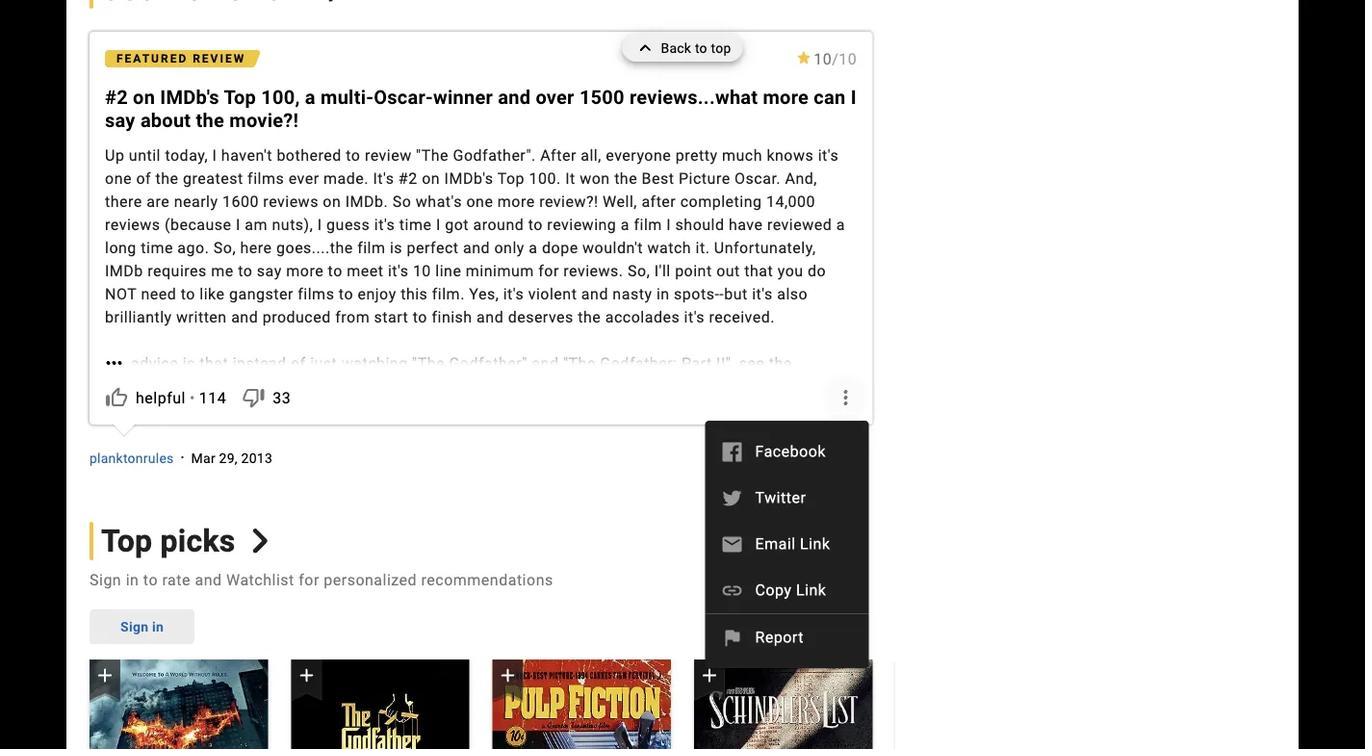 Task type: describe. For each thing, give the bounding box(es) containing it.
0 horizontal spatial films
[[248, 169, 284, 187]]

i up watch
[[667, 215, 671, 233]]

a right reviewed
[[836, 215, 845, 233]]

made
[[638, 377, 679, 395]]

0 vertical spatial so,
[[214, 238, 236, 257]]

1 vertical spatial one
[[466, 192, 493, 210]]

0 vertical spatial one
[[105, 169, 132, 187]]

top inside top picks link
[[101, 523, 152, 559]]

to up the from
[[339, 285, 353, 303]]

do
[[808, 261, 826, 280]]

"the for watching
[[412, 354, 445, 372]]

menu containing facebook
[[705, 428, 869, 661]]

gangster
[[229, 285, 293, 303]]

watchlist
[[226, 570, 294, 589]]

like
[[200, 285, 225, 303]]

up
[[105, 146, 125, 164]]

planktonrules button
[[90, 448, 174, 468]]

/
[[832, 50, 839, 68]]

spots-
[[674, 285, 720, 303]]

more inside #2 on imdb's top 100, a multi-oscar-winner and over 1500 reviews...what more can i say about the movie?!
[[763, 86, 809, 108]]

nearly
[[174, 192, 218, 210]]

everyone
[[606, 146, 671, 164]]

am
[[245, 215, 268, 233]]

perfect
[[407, 238, 459, 257]]

it's right knows
[[818, 146, 839, 164]]

it's up this
[[388, 261, 409, 280]]

top picks
[[101, 523, 235, 559]]

add image for pulp fiction image in the left bottom of the page
[[496, 664, 520, 687]]

oscar.
[[735, 169, 781, 187]]

it
[[565, 169, 576, 187]]

the inside my advice is that instead of just watching "the godfather" and "the godfather: part ii", see the combined version they created for television--with additional scenes that made it a very rich experience.
[[769, 354, 792, 372]]

my
[[105, 354, 127, 372]]

movie?!
[[229, 109, 299, 131]]

add image for "the godfather part ii" image
[[295, 664, 318, 687]]

it's down minimum
[[503, 285, 524, 303]]

and down reviews.
[[581, 285, 608, 303]]

sign in button
[[90, 609, 195, 644]]

email
[[755, 535, 796, 553]]

link image
[[721, 579, 744, 602]]

to up made.
[[346, 146, 361, 164]]

it
[[683, 377, 693, 395]]

long
[[105, 238, 137, 257]]

it's right but
[[752, 285, 773, 303]]

me
[[211, 261, 234, 280]]

0 horizontal spatial review
[[193, 52, 246, 65]]

i'll
[[654, 261, 671, 280]]

1 horizontal spatial more
[[498, 192, 535, 210]]

film.
[[432, 285, 465, 303]]

14,000
[[766, 192, 816, 210]]

and,
[[785, 169, 817, 187]]

is not helpful image
[[242, 386, 265, 409]]

"the for review
[[416, 146, 449, 164]]

reviewed
[[767, 215, 832, 233]]

flag image
[[721, 626, 744, 650]]

reviews...what
[[630, 86, 758, 108]]

10 / 10
[[814, 50, 857, 68]]

the inside #2 on imdb's top 100, a multi-oscar-winner and over 1500 reviews...what more can i say about the movie?!
[[196, 109, 224, 131]]

10 inside up until today, i haven't bothered to review "the godfather". after all, everyone pretty much knows it's one of the greatest films ever made. it's #2 on imdb's top 100. it won the best picture oscar. and, there are nearly 1600 reviews on imdb. so what's one more review?! well, after completing 14,000 reviews (because i am nuts), i guess it's time i got around to reviewing a film i should have reviewed a long time ago. so, here goes....the film is perfect and only a dope wouldn't watch it. unfortunately, imdb requires me to say more to meet it's 10 line minimum for reviews. so, i'll point out that you do not need to like gangster films to enjoy this film. yes, it's violent and nasty in spots--but it's also brilliantly written and produced from start to finish and deserves the accolades it's received.
[[413, 261, 431, 280]]

1 vertical spatial that
[[200, 354, 228, 372]]

0 horizontal spatial reviews
[[105, 215, 160, 233]]

and down yes,
[[477, 308, 504, 326]]

for inside up until today, i haven't bothered to review "the godfather". after all, everyone pretty much knows it's one of the greatest films ever made. it's #2 on imdb's top 100. it won the best picture oscar. and, there are nearly 1600 reviews on imdb. so what's one more review?! well, after completing 14,000 reviews (because i am nuts), i guess it's time i got around to reviewing a film i should have reviewed a long time ago. so, here goes....the film is perfect and only a dope wouldn't watch it. unfortunately, imdb requires me to say more to meet it's 10 line minimum for reviews. so, i'll point out that you do not need to like gangster films to enjoy this film. yes, it's violent and nasty in spots--but it's also brilliantly written and produced from start to finish and deserves the accolades it's received.
[[538, 261, 559, 280]]

violent
[[528, 285, 577, 303]]

is inside up until today, i haven't bothered to review "the godfather". after all, everyone pretty much knows it's one of the greatest films ever made. it's #2 on imdb's top 100. it won the best picture oscar. and, there are nearly 1600 reviews on imdb. so what's one more review?! well, after completing 14,000 reviews (because i am nuts), i guess it's time i got around to reviewing a film i should have reviewed a long time ago. so, here goes....the film is perfect and only a dope wouldn't watch it. unfortunately, imdb requires me to say more to meet it's 10 line minimum for reviews. so, i'll point out that you do not need to like gangster films to enjoy this film. yes, it's violent and nasty in spots--but it's also brilliantly written and produced from start to finish and deserves the accolades it's received.
[[390, 238, 403, 257]]

twitter link
[[705, 475, 869, 521]]

and inside my advice is that instead of just watching "the godfather" and "the godfather: part ii", see the combined version they created for television--with additional scenes that made it a very rich experience.
[[532, 354, 559, 372]]

review inside up until today, i haven't bothered to review "the godfather". after all, everyone pretty much knows it's one of the greatest films ever made. it's #2 on imdb's top 100. it won the best picture oscar. and, there are nearly 1600 reviews on imdb. so what's one more review?! well, after completing 14,000 reviews (because i am nuts), i guess it's time i got around to reviewing a film i should have reviewed a long time ago. so, here goes....the film is perfect and only a dope wouldn't watch it. unfortunately, imdb requires me to say more to meet it's 10 line minimum for reviews. so, i'll point out that you do not need to like gangster films to enjoy this film. yes, it's violent and nasty in spots--but it's also brilliantly written and produced from start to finish and deserves the accolades it's received.
[[365, 146, 412, 164]]

and down got
[[463, 238, 490, 257]]

copy link
[[755, 581, 826, 599]]

nasty
[[613, 285, 652, 303]]

1 group from the left
[[90, 659, 268, 749]]

about
[[140, 109, 191, 131]]

0 horizontal spatial more
[[286, 261, 324, 280]]

1 horizontal spatial time
[[399, 215, 432, 233]]

top
[[711, 40, 731, 56]]

1 horizontal spatial 10
[[814, 50, 832, 68]]

see more image
[[99, 351, 130, 375]]

report
[[755, 628, 804, 647]]

planktonrules
[[90, 450, 174, 466]]

that inside up until today, i haven't bothered to review "the godfather". after all, everyone pretty much knows it's one of the greatest films ever made. it's #2 on imdb's top 100. it won the best picture oscar. and, there are nearly 1600 reviews on imdb. so what's one more review?! well, after completing 14,000 reviews (because i am nuts), i guess it's time i got around to reviewing a film i should have reviewed a long time ago. so, here goes....the film is perfect and only a dope wouldn't watch it. unfortunately, imdb requires me to say more to meet it's 10 line minimum for reviews. so, i'll point out that you do not need to like gangster films to enjoy this film. yes, it's violent and nasty in spots--but it's also brilliantly written and produced from start to finish and deserves the accolades it's received.
[[745, 261, 773, 280]]

#2 on imdb's top 100, a multi-oscar-winner and over 1500 reviews...what more can i say about the movie?!
[[105, 86, 857, 131]]

to up dope
[[528, 215, 543, 233]]

unfortunately,
[[714, 238, 816, 257]]

helpful
[[136, 389, 186, 407]]

chevron right inline image
[[248, 529, 272, 553]]

guess
[[326, 215, 370, 233]]

i inside #2 on imdb's top 100, a multi-oscar-winner and over 1500 reviews...what more can i say about the movie?!
[[851, 86, 857, 108]]

back to top
[[661, 40, 731, 56]]

i left am
[[236, 215, 241, 233]]

1600
[[222, 192, 259, 210]]

0 horizontal spatial for
[[299, 570, 319, 589]]

- inside my advice is that instead of just watching "the godfather" and "the godfather: part ii", see the combined version they created for television--with additional scenes that made it a very rich experience.
[[433, 377, 437, 395]]

greatest
[[183, 169, 243, 187]]

twitter image
[[721, 487, 744, 510]]

after
[[642, 192, 676, 210]]

1500
[[580, 86, 625, 108]]

top inside up until today, i haven't bothered to review "the godfather". after all, everyone pretty much knows it's one of the greatest films ever made. it's #2 on imdb's top 100. it won the best picture oscar. and, there are nearly 1600 reviews on imdb. so what's one more review?! well, after completing 14,000 reviews (because i am nuts), i guess it's time i got around to reviewing a film i should have reviewed a long time ago. so, here goes....the film is perfect and only a dope wouldn't watch it. unfortunately, imdb requires me to say more to meet it's 10 line minimum for reviews. so, i'll point out that you do not need to like gangster films to enjoy this film. yes, it's violent and nasty in spots--but it's also brilliantly written and produced from start to finish and deserves the accolades it's received.
[[497, 169, 525, 187]]

helpful • 114
[[136, 389, 227, 407]]

4 group from the left
[[694, 659, 873, 749]]

mar 29, 2013
[[191, 450, 272, 466]]

should
[[675, 215, 724, 233]]

experience.
[[105, 400, 189, 418]]

scenes
[[549, 377, 601, 395]]

advice
[[131, 354, 178, 372]]

the up the are at top left
[[156, 169, 179, 187]]

33
[[273, 389, 291, 407]]

to down this
[[413, 308, 427, 326]]

114
[[199, 389, 227, 407]]

1 vertical spatial films
[[298, 285, 334, 303]]

to inside button
[[695, 40, 708, 56]]

the dark knight image
[[90, 659, 268, 749]]

imdb's inside #2 on imdb's top 100, a multi-oscar-winner and over 1500 reviews...what more can i say about the movie?!
[[160, 86, 219, 108]]

for inside my advice is that instead of just watching "the godfather" and "the godfather: part ii", see the combined version they created for television--with additional scenes that made it a very rich experience.
[[333, 377, 354, 395]]

received.
[[709, 308, 775, 326]]

•
[[190, 389, 195, 407]]

it.
[[696, 238, 710, 257]]

godfather"
[[449, 354, 528, 372]]

3 group from the left
[[493, 659, 671, 749]]

created
[[274, 377, 329, 395]]

my advice is that instead of just watching "the godfather" and "the godfather: part ii", see the combined version they created for television--with additional scenes that made it a very rich experience.
[[105, 354, 792, 418]]

0 horizontal spatial film
[[357, 238, 386, 257]]

accolades
[[605, 308, 680, 326]]

2 group from the left
[[291, 659, 470, 749]]

email link link
[[705, 521, 869, 567]]

bothered
[[277, 146, 342, 164]]

just
[[310, 354, 337, 372]]

sign for sign in
[[120, 618, 149, 634]]

0 vertical spatial film
[[634, 215, 662, 233]]

version
[[181, 377, 234, 395]]

part
[[682, 354, 712, 372]]

on inside #2 on imdb's top 100, a multi-oscar-winner and over 1500 reviews...what more can i say about the movie?!
[[133, 86, 155, 108]]

television-
[[358, 377, 433, 395]]

meet
[[347, 261, 384, 280]]

is inside my advice is that instead of just watching "the godfather" and "the godfather: part ii", see the combined version they created for television--with additional scenes that made it a very rich experience.
[[183, 354, 195, 372]]

0 horizontal spatial time
[[141, 238, 173, 257]]



Task type: vqa. For each thing, say whether or not it's contained in the screenshot.
THE KATHRINE NARDUCCI
no



Task type: locate. For each thing, give the bounding box(es) containing it.
0 horizontal spatial #2
[[105, 86, 128, 108]]

0 vertical spatial is
[[390, 238, 403, 257]]

2 horizontal spatial top
[[497, 169, 525, 187]]

"the up the scenes
[[563, 354, 596, 372]]

see
[[739, 354, 765, 372]]

haven't
[[221, 146, 272, 164]]

ago.
[[177, 238, 209, 257]]

reviews
[[263, 192, 319, 210], [105, 215, 160, 233]]

one up around on the left
[[466, 192, 493, 210]]

film down after
[[634, 215, 662, 233]]

1 vertical spatial film
[[357, 238, 386, 257]]

reviews down the there
[[105, 215, 160, 233]]

in for sign in
[[152, 618, 164, 634]]

minimum
[[466, 261, 534, 280]]

to left rate
[[143, 570, 158, 589]]

29,
[[219, 450, 238, 466]]

2 vertical spatial that
[[605, 377, 634, 395]]

won
[[580, 169, 610, 187]]

is up version
[[183, 354, 195, 372]]

it's down spots-
[[684, 308, 705, 326]]

ii",
[[716, 354, 735, 372]]

that up version
[[200, 354, 228, 372]]

0 horizontal spatial that
[[200, 354, 228, 372]]

1 horizontal spatial one
[[466, 192, 493, 210]]

#2 inside up until today, i haven't bothered to review "the godfather". after all, everyone pretty much knows it's one of the greatest films ever made. it's #2 on imdb's top 100. it won the best picture oscar. and, there are nearly 1600 reviews on imdb. so what's one more review?! well, after completing 14,000 reviews (because i am nuts), i guess it's time i got around to reviewing a film i should have reviewed a long time ago. so, here goes....the film is perfect and only a dope wouldn't watch it. unfortunately, imdb requires me to say more to meet it's 10 line minimum for reviews. so, i'll point out that you do not need to like gangster films to enjoy this film. yes, it's violent and nasty in spots--but it's also brilliantly written and produced from start to finish and deserves the accolades it's received.
[[398, 169, 418, 187]]

add image
[[93, 664, 117, 687]]

got
[[445, 215, 469, 233]]

1 vertical spatial of
[[291, 354, 306, 372]]

there
[[105, 192, 142, 210]]

over
[[536, 86, 574, 108]]

the right see
[[769, 354, 792, 372]]

1 horizontal spatial for
[[333, 377, 354, 395]]

group
[[90, 659, 268, 749], [291, 659, 470, 749], [493, 659, 671, 749], [694, 659, 873, 749]]

they
[[239, 377, 269, 395]]

0 vertical spatial of
[[136, 169, 151, 187]]

it's
[[818, 146, 839, 164], [374, 215, 395, 233], [388, 261, 409, 280], [503, 285, 524, 303], [752, 285, 773, 303], [684, 308, 705, 326]]

to left top
[[695, 40, 708, 56]]

1 vertical spatial sign
[[120, 618, 149, 634]]

this
[[401, 285, 428, 303]]

report menu item
[[705, 614, 869, 661]]

yes,
[[469, 285, 499, 303]]

from
[[335, 308, 370, 326]]

on up about in the left top of the page
[[133, 86, 155, 108]]

one down 'up'
[[105, 169, 132, 187]]

1 vertical spatial so,
[[628, 261, 650, 280]]

more down the goes....the
[[286, 261, 324, 280]]

time up requires
[[141, 238, 173, 257]]

review right featured at the top of the page
[[193, 52, 246, 65]]

1 horizontal spatial of
[[291, 354, 306, 372]]

to left meet at the left top of the page
[[328, 261, 343, 280]]

0 vertical spatial say
[[105, 109, 135, 131]]

reviewing
[[547, 215, 617, 233]]

i right can
[[851, 86, 857, 108]]

top left picks
[[101, 523, 152, 559]]

2 horizontal spatial add image
[[698, 664, 721, 687]]

i up the goes....the
[[318, 215, 322, 233]]

0 vertical spatial sign
[[90, 570, 121, 589]]

2 vertical spatial top
[[101, 523, 152, 559]]

0 vertical spatial review
[[193, 52, 246, 65]]

and up the scenes
[[532, 354, 559, 372]]

is
[[390, 238, 403, 257], [183, 354, 195, 372]]

say inside up until today, i haven't bothered to review "the godfather". after all, everyone pretty much knows it's one of the greatest films ever made. it's #2 on imdb's top 100. it won the best picture oscar. and, there are nearly 1600 reviews on imdb. so what's one more review?! well, after completing 14,000 reviews (because i am nuts), i guess it's time i got around to reviewing a film i should have reviewed a long time ago. so, here goes....the film is perfect and only a dope wouldn't watch it. unfortunately, imdb requires me to say more to meet it's 10 line minimum for reviews. so, i'll point out that you do not need to like gangster films to enjoy this film. yes, it's violent and nasty in spots--but it's also brilliantly written and produced from start to finish and deserves the accolades it's received.
[[257, 261, 282, 280]]

films up produced
[[298, 285, 334, 303]]

sign
[[90, 570, 121, 589], [120, 618, 149, 634]]

link right email
[[800, 535, 830, 553]]

recommendations
[[421, 570, 553, 589]]

0 vertical spatial -
[[720, 285, 724, 303]]

enjoy
[[358, 285, 396, 303]]

well,
[[603, 192, 637, 210]]

email image
[[721, 533, 744, 556]]

0 vertical spatial in
[[657, 285, 670, 303]]

1 horizontal spatial imdb's
[[444, 169, 493, 187]]

watching
[[342, 354, 408, 372]]

and down gangster
[[231, 308, 258, 326]]

say up gangster
[[257, 261, 282, 280]]

pulp fiction image
[[493, 659, 671, 749]]

3 add image from the left
[[698, 664, 721, 687]]

time down so
[[399, 215, 432, 233]]

a inside #2 on imdb's top 100, a multi-oscar-winner and over 1500 reviews...what more can i say about the movie?!
[[305, 86, 316, 108]]

sign in
[[120, 618, 164, 634]]

#2 up so
[[398, 169, 418, 187]]

to right me
[[238, 261, 253, 280]]

of up created
[[291, 354, 306, 372]]

more down star inline image
[[763, 86, 809, 108]]

1 horizontal spatial -
[[720, 285, 724, 303]]

is left perfect
[[390, 238, 403, 257]]

sign up the dark knight image
[[120, 618, 149, 634]]

a right only
[[529, 238, 538, 257]]

"the
[[416, 146, 449, 164], [412, 354, 445, 372], [563, 354, 596, 372]]

watch
[[647, 238, 691, 257]]

made.
[[324, 169, 369, 187]]

featured
[[117, 52, 188, 65]]

0 horizontal spatial say
[[105, 109, 135, 131]]

i left got
[[436, 215, 441, 233]]

winner
[[433, 86, 493, 108]]

0 vertical spatial top
[[224, 86, 256, 108]]

the up well,
[[614, 169, 638, 187]]

1 horizontal spatial reviews
[[263, 192, 319, 210]]

oscar-
[[374, 86, 433, 108]]

in down i'll
[[657, 285, 670, 303]]

time
[[399, 215, 432, 233], [141, 238, 173, 257]]

menu
[[705, 428, 869, 661]]

link inside menu item
[[796, 581, 826, 599]]

multi-
[[321, 86, 374, 108]]

link right copy
[[796, 581, 826, 599]]

all,
[[581, 146, 602, 164]]

top down godfather".
[[497, 169, 525, 187]]

0 vertical spatial link
[[800, 535, 830, 553]]

ever
[[288, 169, 319, 187]]

and inside #2 on imdb's top 100, a multi-oscar-winner and over 1500 reviews...what more can i say about the movie?!
[[498, 86, 531, 108]]

1 horizontal spatial #2
[[398, 169, 418, 187]]

picks
[[160, 523, 235, 559]]

imdb's up about in the left top of the page
[[160, 86, 219, 108]]

10 up this
[[413, 261, 431, 280]]

0 vertical spatial on
[[133, 86, 155, 108]]

instead
[[233, 354, 287, 372]]

that down 'unfortunately,'
[[745, 261, 773, 280]]

link for copy link
[[796, 581, 826, 599]]

out
[[716, 261, 740, 280]]

need
[[141, 285, 176, 303]]

expand less image
[[634, 35, 661, 62]]

today,
[[165, 146, 208, 164]]

more up around on the left
[[498, 192, 535, 210]]

on up what's
[[422, 169, 440, 187]]

in down rate
[[152, 618, 164, 634]]

#2 down featured at the top of the page
[[105, 86, 128, 108]]

10 right star inline image
[[814, 50, 832, 68]]

after
[[540, 146, 577, 164]]

2 vertical spatial in
[[152, 618, 164, 634]]

(because
[[165, 215, 232, 233]]

2 horizontal spatial 10
[[839, 50, 857, 68]]

1 vertical spatial for
[[333, 377, 354, 395]]

on down made.
[[323, 192, 341, 210]]

top inside #2 on imdb's top 100, a multi-oscar-winner and over 1500 reviews...what more can i say about the movie?!
[[224, 86, 256, 108]]

1 vertical spatial #2
[[398, 169, 418, 187]]

1 horizontal spatial say
[[257, 261, 282, 280]]

1 vertical spatial reviews
[[105, 215, 160, 233]]

0 vertical spatial reviews
[[263, 192, 319, 210]]

of inside up until today, i haven't bothered to review "the godfather". after all, everyone pretty much knows it's one of the greatest films ever made. it's #2 on imdb's top 100. it won the best picture oscar. and, there are nearly 1600 reviews on imdb. so what's one more review?! well, after completing 14,000 reviews (because i am nuts), i guess it's time i got around to reviewing a film i should have reviewed a long time ago. so, here goes....the film is perfect and only a dope wouldn't watch it. unfortunately, imdb requires me to say more to meet it's 10 line minimum for reviews. so, i'll point out that you do not need to like gangster films to enjoy this film. yes, it's violent and nasty in spots--but it's also brilliantly written and produced from start to finish and deserves the accolades it's received.
[[136, 169, 151, 187]]

for down 'just'
[[333, 377, 354, 395]]

star inline image
[[796, 52, 812, 64]]

0 horizontal spatial of
[[136, 169, 151, 187]]

a down well,
[[621, 215, 630, 233]]

sign up sign in
[[90, 570, 121, 589]]

10 up can
[[839, 50, 857, 68]]

picture
[[679, 169, 730, 187]]

the up today,
[[196, 109, 224, 131]]

films down "haven't"
[[248, 169, 284, 187]]

say inside #2 on imdb's top 100, a multi-oscar-winner and over 1500 reviews...what more can i say about the movie?!
[[105, 109, 135, 131]]

pretty
[[676, 146, 718, 164]]

0 horizontal spatial add image
[[295, 664, 318, 687]]

0 vertical spatial for
[[538, 261, 559, 280]]

film up meet at the left top of the page
[[357, 238, 386, 257]]

2 horizontal spatial that
[[745, 261, 773, 280]]

"the inside up until today, i haven't bothered to review "the godfather". after all, everyone pretty much knows it's one of the greatest films ever made. it's #2 on imdb's top 100. it won the best picture oscar. and, there are nearly 1600 reviews on imdb. so what's one more review?! well, after completing 14,000 reviews (because i am nuts), i guess it's time i got around to reviewing a film i should have reviewed a long time ago. so, here goes....the film is perfect and only a dope wouldn't watch it. unfortunately, imdb requires me to say more to meet it's 10 line minimum for reviews. so, i'll point out that you do not need to like gangster films to enjoy this film. yes, it's violent and nasty in spots--but it's also brilliantly written and produced from start to finish and deserves the accolades it's received.
[[416, 146, 449, 164]]

much
[[722, 146, 763, 164]]

back to top button
[[622, 35, 743, 62]]

imdb's inside up until today, i haven't bothered to review "the godfather". after all, everyone pretty much knows it's one of the greatest films ever made. it's #2 on imdb's top 100. it won the best picture oscar. and, there are nearly 1600 reviews on imdb. so what's one more review?! well, after completing 14,000 reviews (because i am nuts), i guess it's time i got around to reviewing a film i should have reviewed a long time ago. so, here goes....the film is perfect and only a dope wouldn't watch it. unfortunately, imdb requires me to say more to meet it's 10 line minimum for reviews. so, i'll point out that you do not need to like gangster films to enjoy this film. yes, it's violent and nasty in spots--but it's also brilliantly written and produced from start to finish and deserves the accolades it's received.
[[444, 169, 493, 187]]

0 horizontal spatial one
[[105, 169, 132, 187]]

0 horizontal spatial 10
[[413, 261, 431, 280]]

1 horizontal spatial so,
[[628, 261, 650, 280]]

schindler's list image
[[694, 659, 873, 749]]

knows
[[767, 146, 814, 164]]

0 vertical spatial time
[[399, 215, 432, 233]]

2 vertical spatial more
[[286, 261, 324, 280]]

2 vertical spatial on
[[323, 192, 341, 210]]

for right watchlist
[[299, 570, 319, 589]]

twitter
[[755, 489, 806, 507]]

of inside my advice is that instead of just watching "the godfather" and "the godfather: part ii", see the combined version they created for television--with additional scenes that made it a very rich experience.
[[291, 354, 306, 372]]

in inside up until today, i haven't bothered to review "the godfather". after all, everyone pretty much knows it's one of the greatest films ever made. it's #2 on imdb's top 100. it won the best picture oscar. and, there are nearly 1600 reviews on imdb. so what's one more review?! well, after completing 14,000 reviews (because i am nuts), i guess it's time i got around to reviewing a film i should have reviewed a long time ago. so, here goes....the film is perfect and only a dope wouldn't watch it. unfortunately, imdb requires me to say more to meet it's 10 line minimum for reviews. so, i'll point out that you do not need to like gangster films to enjoy this film. yes, it's violent and nasty in spots--but it's also brilliantly written and produced from start to finish and deserves the accolades it's received.
[[657, 285, 670, 303]]

imdb.
[[345, 192, 388, 210]]

2 horizontal spatial on
[[422, 169, 440, 187]]

of
[[136, 169, 151, 187], [291, 354, 306, 372]]

in inside button
[[152, 618, 164, 634]]

1 horizontal spatial is
[[390, 238, 403, 257]]

for up violent
[[538, 261, 559, 280]]

1 horizontal spatial on
[[323, 192, 341, 210]]

0 horizontal spatial imdb's
[[160, 86, 219, 108]]

additional
[[472, 377, 545, 395]]

1 horizontal spatial top
[[224, 86, 256, 108]]

link
[[800, 535, 830, 553], [796, 581, 826, 599]]

a right it at the bottom right of the page
[[697, 377, 706, 395]]

2 horizontal spatial in
[[657, 285, 670, 303]]

1 vertical spatial is
[[183, 354, 195, 372]]

0 vertical spatial #2
[[105, 86, 128, 108]]

0 vertical spatial that
[[745, 261, 773, 280]]

0 vertical spatial imdb's
[[160, 86, 219, 108]]

0 horizontal spatial -
[[433, 377, 437, 395]]

1 horizontal spatial that
[[605, 377, 634, 395]]

0 horizontal spatial top
[[101, 523, 152, 559]]

- inside up until today, i haven't bothered to review "the godfather". after all, everyone pretty much knows it's one of the greatest films ever made. it's #2 on imdb's top 100. it won the best picture oscar. and, there are nearly 1600 reviews on imdb. so what's one more review?! well, after completing 14,000 reviews (because i am nuts), i guess it's time i got around to reviewing a film i should have reviewed a long time ago. so, here goes....the film is perfect and only a dope wouldn't watch it. unfortunately, imdb requires me to say more to meet it's 10 line minimum for reviews. so, i'll point out that you do not need to like gangster films to enjoy this film. yes, it's violent and nasty in spots--but it's also brilliantly written and produced from start to finish and deserves the accolades it's received.
[[720, 285, 724, 303]]

featured review
[[117, 52, 246, 65]]

email link
[[755, 535, 830, 553]]

in left rate
[[126, 570, 139, 589]]

1 horizontal spatial film
[[634, 215, 662, 233]]

mar
[[191, 450, 216, 466]]

of down until
[[136, 169, 151, 187]]

a right 100,
[[305, 86, 316, 108]]

it's
[[373, 169, 394, 187]]

0 horizontal spatial in
[[126, 570, 139, 589]]

it's down so
[[374, 215, 395, 233]]

sign for sign in to rate and watchlist for personalized recommendations
[[90, 570, 121, 589]]

add image for schindler's list "image"
[[698, 664, 721, 687]]

1 vertical spatial more
[[498, 192, 535, 210]]

up until today, i haven't bothered to review "the godfather". after all, everyone pretty much knows it's one of the greatest films ever made. it's #2 on imdb's top 100. it won the best picture oscar. and, there are nearly 1600 reviews on imdb. so what's one more review?! well, after completing 14,000 reviews (because i am nuts), i guess it's time i got around to reviewing a film i should have reviewed a long time ago. so, here goes....the film is perfect and only a dope wouldn't watch it. unfortunately, imdb requires me to say more to meet it's 10 line minimum for reviews. so, i'll point out that you do not need to like gangster films to enjoy this film. yes, it's violent and nasty in spots--but it's also brilliantly written and produced from start to finish and deserves the accolades it's received.
[[105, 146, 845, 326]]

1 vertical spatial top
[[497, 169, 525, 187]]

2 add image from the left
[[496, 664, 520, 687]]

only
[[494, 238, 525, 257]]

0 horizontal spatial so,
[[214, 238, 236, 257]]

1 horizontal spatial add image
[[496, 664, 520, 687]]

top up movie?!
[[224, 86, 256, 108]]

back
[[661, 40, 691, 56]]

1 vertical spatial review
[[365, 146, 412, 164]]

1 vertical spatial imdb's
[[444, 169, 493, 187]]

1 vertical spatial link
[[796, 581, 826, 599]]

sign inside button
[[120, 618, 149, 634]]

film
[[634, 215, 662, 233], [357, 238, 386, 257]]

2013
[[241, 450, 272, 466]]

2 vertical spatial for
[[299, 570, 319, 589]]

a inside my advice is that instead of just watching "the godfather" and "the godfather: part ii", see the combined version they created for television--with additional scenes that made it a very rich experience.
[[697, 377, 706, 395]]

films
[[248, 169, 284, 187], [298, 285, 334, 303]]

so, left i'll
[[628, 261, 650, 280]]

1 vertical spatial in
[[126, 570, 139, 589]]

1 horizontal spatial films
[[298, 285, 334, 303]]

1 add image from the left
[[295, 664, 318, 687]]

start
[[374, 308, 409, 326]]

"the up with
[[412, 354, 445, 372]]

1 vertical spatial time
[[141, 238, 173, 257]]

written
[[176, 308, 227, 326]]

imdb's down godfather".
[[444, 169, 493, 187]]

1 vertical spatial -
[[433, 377, 437, 395]]

1 horizontal spatial review
[[365, 146, 412, 164]]

link for email link
[[800, 535, 830, 553]]

copy link menu item
[[705, 567, 869, 613]]

to left the like
[[181, 285, 195, 303]]

more options image
[[834, 386, 857, 409]]

the godfather part ii image
[[291, 659, 470, 749]]

in for sign in to rate and watchlist for personalized recommendations
[[126, 570, 139, 589]]

#2 inside #2 on imdb's top 100, a multi-oscar-winner and over 1500 reviews...what more can i say about the movie?!
[[105, 86, 128, 108]]

2 horizontal spatial for
[[538, 261, 559, 280]]

until
[[129, 146, 161, 164]]

and left over
[[498, 86, 531, 108]]

the down reviews.
[[578, 308, 601, 326]]

0 vertical spatial films
[[248, 169, 284, 187]]

is helpful image
[[105, 386, 128, 409]]

1 vertical spatial say
[[257, 261, 282, 280]]

reviews up "nuts),"
[[263, 192, 319, 210]]

that down godfather:
[[605, 377, 634, 395]]

say up 'up'
[[105, 109, 135, 131]]

0 horizontal spatial is
[[183, 354, 195, 372]]

2 horizontal spatial more
[[763, 86, 809, 108]]

and right rate
[[195, 570, 222, 589]]

i up greatest
[[212, 146, 217, 164]]

personalized
[[324, 570, 417, 589]]

that
[[745, 261, 773, 280], [200, 354, 228, 372], [605, 377, 634, 395]]

0 horizontal spatial on
[[133, 86, 155, 108]]

godfather:
[[600, 354, 677, 372]]

"the up what's
[[416, 146, 449, 164]]

review up it's
[[365, 146, 412, 164]]

0 vertical spatial more
[[763, 86, 809, 108]]

copy
[[755, 581, 792, 599]]

around
[[473, 215, 524, 233]]

also
[[777, 285, 808, 303]]

so, up me
[[214, 238, 236, 257]]

facebook image
[[721, 441, 744, 464]]

1 vertical spatial on
[[422, 169, 440, 187]]

dope
[[542, 238, 578, 257]]

1 horizontal spatial in
[[152, 618, 164, 634]]

wouldn't
[[583, 238, 643, 257]]

add image
[[295, 664, 318, 687], [496, 664, 520, 687], [698, 664, 721, 687]]

deserves
[[508, 308, 574, 326]]



